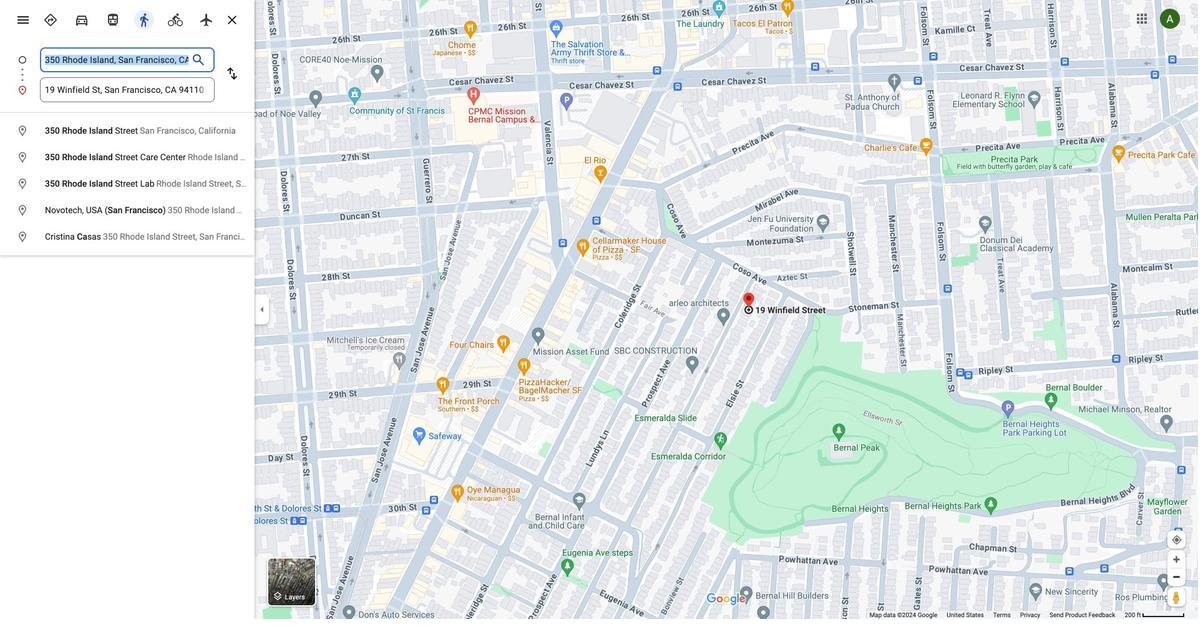 Task type: vqa. For each thing, say whether or not it's contained in the screenshot.
GOOGLE MAPS ELEMENT
yes



Task type: locate. For each thing, give the bounding box(es) containing it.
0 horizontal spatial none radio
[[37, 7, 64, 30]]

2 none field from the top
[[45, 77, 210, 102]]

1 list item from the top
[[0, 47, 255, 87]]

driving image
[[74, 12, 89, 27]]

list item down transit icon
[[0, 47, 255, 87]]

walking image
[[137, 12, 152, 27]]

5 cell from the top
[[0, 227, 269, 248]]

list
[[0, 47, 255, 102]]

None field
[[45, 47, 189, 72], [45, 77, 210, 102]]

none field destination 19 winfield st, san francisco, ca 94110
[[45, 77, 210, 102]]

flights image
[[199, 12, 214, 27]]

3 none radio from the left
[[162, 7, 189, 30]]

1 horizontal spatial none radio
[[131, 7, 157, 30]]

list inside google maps element
[[0, 47, 255, 102]]

none field up destination 19 winfield st, san francisco, ca 94110 field
[[45, 47, 189, 72]]

none field down starting point 350 rhode island, san francisco, ca field
[[45, 77, 210, 102]]

list item
[[0, 47, 255, 87], [0, 77, 255, 102]]

none radio transit
[[100, 7, 126, 30]]

1 none field from the top
[[45, 47, 189, 72]]

2 none radio from the left
[[100, 7, 126, 30]]

cell
[[0, 121, 247, 141], [0, 148, 363, 168], [0, 174, 332, 194], [0, 201, 360, 221], [0, 227, 269, 248]]

show your location image
[[1172, 535, 1183, 546]]

none radio best travel modes
[[37, 7, 64, 30]]

none radio flights
[[194, 7, 220, 30]]

list item down starting point 350 rhode island, san francisco, ca field
[[0, 77, 255, 102]]

show street view coverage image
[[1168, 589, 1186, 607]]

0 vertical spatial none field
[[45, 47, 189, 72]]

none field starting point 350 rhode island, san francisco, ca
[[45, 47, 189, 72]]

zoom out image
[[1172, 573, 1182, 582]]

1 cell from the top
[[0, 121, 247, 141]]

transit image
[[106, 12, 120, 27]]

none radio right cycling option
[[194, 7, 220, 30]]

none radio right driving option
[[100, 7, 126, 30]]

none radio walking
[[131, 7, 157, 30]]

4 none radio from the left
[[194, 7, 220, 30]]

none radio left driving option
[[37, 7, 64, 30]]

None radio
[[69, 7, 95, 30], [100, 7, 126, 30], [162, 7, 189, 30], [194, 7, 220, 30]]

grid
[[0, 118, 363, 251]]

cycling image
[[168, 12, 183, 27]]

none radio right walking radio
[[162, 7, 189, 30]]

1 none radio from the left
[[69, 7, 95, 30]]

1 vertical spatial none field
[[45, 77, 210, 102]]

2 none radio from the left
[[131, 7, 157, 30]]

none radio right best travel modes radio
[[69, 7, 95, 30]]

1 none radio from the left
[[37, 7, 64, 30]]

None radio
[[37, 7, 64, 30], [131, 7, 157, 30]]

none radio left cycling option
[[131, 7, 157, 30]]



Task type: describe. For each thing, give the bounding box(es) containing it.
zoom in image
[[1172, 556, 1182, 565]]

google account: augustus odena  
(augustus@adept.ai) image
[[1161, 9, 1181, 29]]

3 cell from the top
[[0, 174, 332, 194]]

Starting point 350 Rhode Island, San Francisco, CA field
[[45, 52, 189, 67]]

google maps element
[[0, 0, 1199, 620]]

collapse side panel image
[[255, 303, 269, 317]]

Destination 19 Winfield St, San Francisco, CA 94110 field
[[45, 82, 210, 97]]

4 cell from the top
[[0, 201, 360, 221]]

none radio driving
[[69, 7, 95, 30]]

best travel modes image
[[43, 12, 58, 27]]

grid inside google maps element
[[0, 118, 363, 251]]

none radio cycling
[[162, 7, 189, 30]]

2 list item from the top
[[0, 77, 255, 102]]

2 cell from the top
[[0, 148, 363, 168]]



